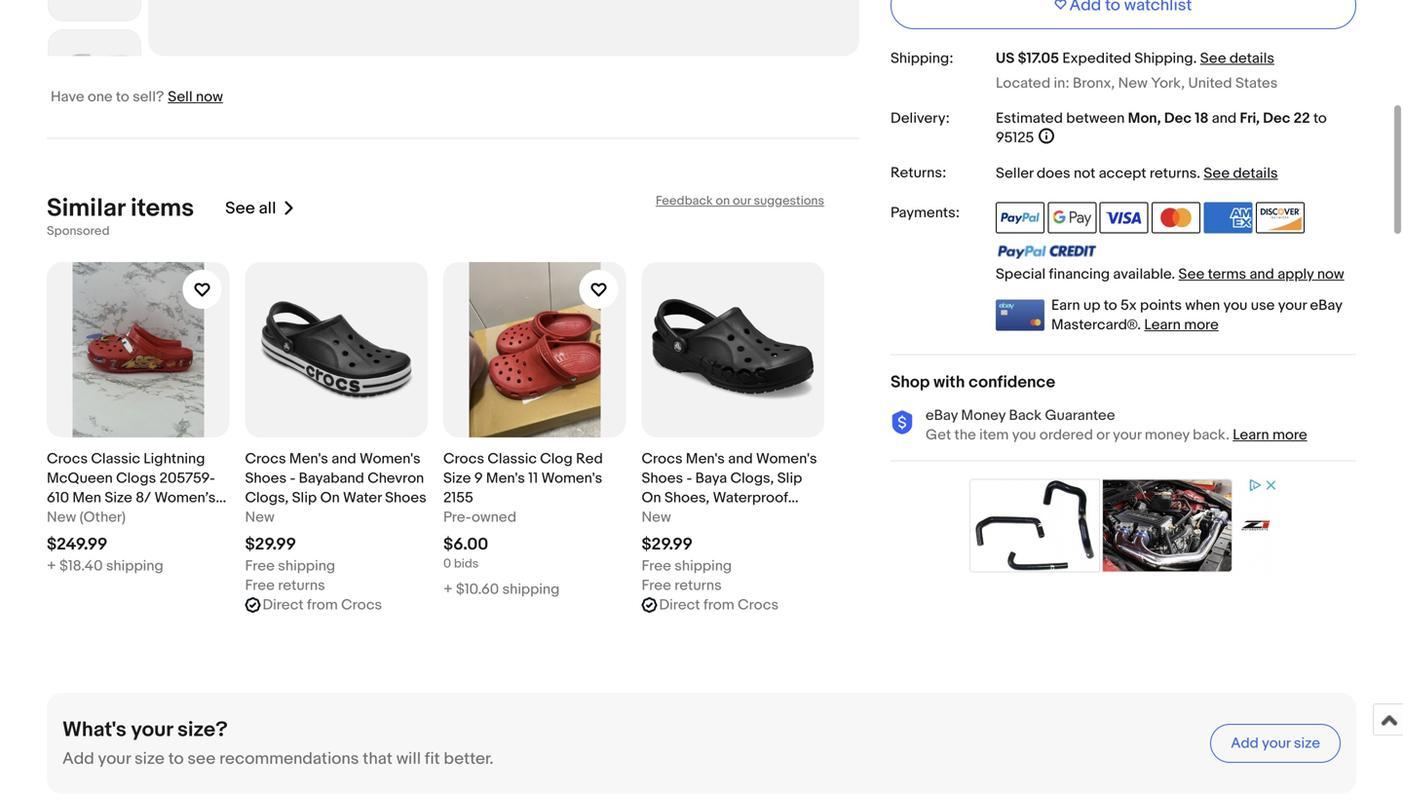 Task type: describe. For each thing, give the bounding box(es) containing it.
between
[[1067, 110, 1125, 127]]

estimated
[[996, 110, 1063, 127]]

fit
[[425, 749, 440, 770]]

$249.99 text field
[[47, 535, 108, 555]]

what's
[[62, 717, 127, 743]]

5x
[[1121, 297, 1137, 314]]

size?
[[177, 717, 228, 743]]

payments:
[[891, 204, 960, 222]]

special financing available. see terms and apply now
[[996, 266, 1345, 283]]

returns inside new $29.99 free shipping free returns
[[675, 577, 722, 595]]

men's for crocs men's and women's shoes - baya clogs, slip on shoes, waterproof sandals
[[686, 450, 725, 468]]

direct for $29.99
[[659, 597, 701, 614]]

mon,
[[1128, 110, 1161, 127]]

shoes for crocs men's and women's shoes - baya clogs, slip on shoes, waterproof sandals
[[642, 470, 683, 487]]

- for crocs men's and women's shoes - bayaband chevron clogs, slip on water shoes new $29.99 free shipping free returns
[[290, 470, 296, 487]]

see all
[[225, 198, 276, 219]]

Free shipping text field
[[245, 557, 335, 576]]

suggestions
[[754, 194, 825, 209]]

add your size
[[1231, 735, 1321, 753]]

size inside "what's your size? add your size to see recommendations that will fit better."
[[134, 749, 165, 770]]

direct from crocs for $29.99
[[659, 597, 779, 614]]

ebay mastercard image
[[996, 300, 1045, 331]]

on inside crocs men's and women's shoes - bayaband chevron clogs, slip on water shoes new $29.99 free shipping free returns
[[320, 489, 340, 507]]

direct from crocs for men's
[[263, 597, 382, 614]]

financing
[[1049, 266, 1110, 283]]

and inside crocs men's and women's shoes - baya clogs, slip on shoes, waterproof sandals
[[728, 450, 753, 468]]

slip inside crocs men's and women's shoes - bayaband chevron clogs, slip on water shoes new $29.99 free shipping free returns
[[292, 489, 317, 507]]

sell now link
[[168, 88, 223, 106]]

New text field
[[245, 508, 275, 527]]

points
[[1141, 297, 1182, 314]]

+ $18.40 shipping text field
[[47, 557, 163, 576]]

18
[[1195, 110, 1209, 127]]

crocs for sandals
[[642, 450, 683, 468]]

united
[[1189, 75, 1233, 92]]

have
[[51, 88, 84, 106]]

to inside the earn up to 5x points when you use your ebay mastercard®.
[[1104, 297, 1118, 314]]

get the item you ordered or your money back.
[[926, 427, 1230, 444]]

get
[[926, 427, 952, 444]]

see up united at the right of page
[[1201, 50, 1227, 67]]

ebay money back guarantee
[[926, 407, 1116, 425]]

sponsored
[[47, 224, 110, 239]]

shop
[[891, 373, 930, 393]]

your inside the earn up to 5x points when you use your ebay mastercard®.
[[1279, 297, 1307, 314]]

us
[[996, 50, 1015, 67]]

crocs for shoes
[[245, 450, 286, 468]]

men
[[72, 489, 101, 507]]

shipping inside crocs classic clog red size 9 men's 11 women's 2155 pre-owned $6.00 0 bids + $10.60 shipping
[[502, 581, 560, 599]]

$10.60
[[456, 581, 499, 599]]

guarantee
[[1045, 407, 1116, 425]]

expedited shipping . see details
[[1063, 50, 1275, 67]]

Direct from Crocs text field
[[659, 596, 779, 615]]

crocs inside text box
[[738, 597, 779, 614]]

$29.99 inside new $29.99 free shipping free returns
[[642, 535, 693, 555]]

crocs men's and women's shoes - baya clogs, slip on shoes, waterproof sandals
[[642, 450, 817, 526]]

owned
[[472, 509, 517, 526]]

your inside button
[[1262, 735, 1291, 753]]

$249.99
[[47, 535, 108, 555]]

with
[[934, 373, 965, 393]]

see left all
[[225, 198, 255, 219]]

in:
[[1054, 75, 1070, 92]]

sell?
[[133, 88, 164, 106]]

returns inside crocs men's and women's shoes - bayaband chevron clogs, slip on water shoes new $29.99 free shipping free returns
[[278, 577, 325, 595]]

item
[[980, 427, 1009, 444]]

american express image
[[1204, 202, 1253, 234]]

back
[[1009, 407, 1042, 425]]

$29.99 text field
[[245, 535, 296, 555]]

and inside crocs men's and women's shoes - bayaband chevron clogs, slip on water shoes new $29.99 free shipping free returns
[[332, 450, 356, 468]]

11
[[529, 470, 538, 487]]

one
[[88, 88, 113, 106]]

new left the york,
[[1119, 75, 1148, 92]]

0 horizontal spatial more
[[1185, 316, 1219, 334]]

water
[[343, 489, 382, 507]]

$6.00 text field
[[444, 535, 489, 555]]

1 vertical spatial now
[[1318, 266, 1345, 283]]

clogs, inside crocs men's and women's shoes - baya clogs, slip on shoes, waterproof sandals
[[731, 470, 774, 487]]

22
[[1294, 110, 1311, 127]]

free down free shipping text box
[[245, 577, 275, 595]]

delivery:
[[891, 110, 950, 127]]

1 vertical spatial you
[[1013, 427, 1037, 444]]

0 vertical spatial learn more link
[[1145, 316, 1219, 334]]

all
[[259, 198, 276, 219]]

10
[[78, 509, 92, 526]]

see terms and apply now link
[[1179, 266, 1345, 283]]

seller does not accept returns . see details
[[996, 165, 1279, 182]]

1 vertical spatial learn more
[[1233, 427, 1308, 444]]

new inside new (other) $249.99 + $18.40 shipping
[[47, 509, 76, 526]]

new (other) $249.99 + $18.40 shipping
[[47, 509, 163, 575]]

0 vertical spatial see details link
[[1201, 50, 1275, 67]]

0 horizontal spatial ebay
[[926, 407, 958, 425]]

confidence
[[969, 373, 1056, 393]]

95125
[[996, 129, 1034, 147]]

see up "american express" image in the right top of the page
[[1204, 165, 1230, 182]]

crocs inside text field
[[341, 597, 382, 614]]

use
[[1251, 297, 1275, 314]]

shoes for crocs men's and women's shoes - bayaband chevron clogs, slip on water shoes new $29.99 free shipping free returns
[[245, 470, 287, 487]]

bids
[[454, 557, 479, 572]]

money
[[962, 407, 1006, 425]]

red
[[576, 450, 603, 468]]

$17.05
[[1018, 50, 1060, 67]]

money
[[1145, 427, 1190, 444]]

0 vertical spatial .
[[1194, 50, 1197, 67]]

0 horizontal spatial learn more
[[1145, 316, 1219, 334]]

fri,
[[1240, 110, 1260, 127]]

9
[[474, 470, 483, 487]]

1 dec from the left
[[1165, 110, 1192, 127]]

610
[[47, 489, 69, 507]]

visa image
[[1100, 202, 1149, 234]]

similar
[[47, 194, 125, 224]]

see all link
[[225, 194, 296, 224]]

or
[[1097, 427, 1110, 444]]

direct for men's
[[263, 597, 304, 614]]

crocs for 10
[[47, 450, 88, 468]]

classic for 10
[[91, 450, 140, 468]]

bronx,
[[1073, 75, 1115, 92]]

accept
[[1099, 165, 1147, 182]]

women's for crocs men's and women's shoes - baya clogs, slip on shoes, waterproof sandals
[[756, 450, 817, 468]]

shipping
[[1135, 50, 1194, 67]]



Task type: vqa. For each thing, say whether or not it's contained in the screenshot.
Last on the top of page
no



Task type: locate. For each thing, give the bounding box(es) containing it.
women's inside crocs classic clog red size 9 men's 11 women's 2155 pre-owned $6.00 0 bids + $10.60 shipping
[[542, 470, 603, 487]]

1 horizontal spatial size
[[105, 489, 132, 507]]

ebay down apply
[[1311, 297, 1343, 314]]

shipping inside crocs men's and women's shoes - bayaband chevron clogs, slip on water shoes new $29.99 free shipping free returns
[[278, 558, 335, 575]]

Add your size to see recommendations that will fit better. text field
[[62, 749, 494, 770]]

earn
[[1052, 297, 1081, 314]]

free returns text field for men's
[[245, 576, 325, 596]]

2155
[[444, 489, 474, 507]]

us $17.05
[[996, 50, 1060, 67]]

$29.99 inside crocs men's and women's shoes - bayaband chevron clogs, slip on water shoes new $29.99 free shipping free returns
[[245, 535, 296, 555]]

0 horizontal spatial direct from crocs
[[263, 597, 382, 614]]

0 horizontal spatial you
[[1013, 427, 1037, 444]]

0 horizontal spatial women's
[[360, 450, 421, 468]]

classic inside crocs classic clog red size 9 men's 11 women's 2155 pre-owned $6.00 0 bids + $10.60 shipping
[[488, 450, 537, 468]]

men's up bayaband
[[289, 450, 328, 468]]

dec left the 18
[[1165, 110, 1192, 127]]

free returns text field down $29.99 text box
[[642, 576, 722, 596]]

size down 610
[[47, 509, 74, 526]]

- inside crocs men's and women's shoes - baya clogs, slip on shoes, waterproof sandals
[[687, 470, 692, 487]]

+ inside new (other) $249.99 + $18.40 shipping
[[47, 558, 56, 575]]

lightning
[[144, 450, 205, 468]]

- up shoes,
[[687, 470, 692, 487]]

terms
[[1208, 266, 1247, 283]]

free returns text field down $29.99 text field
[[245, 576, 325, 596]]

new up $29.99 text field
[[245, 509, 275, 526]]

- inside crocs men's and women's shoes - bayaband chevron clogs, slip on water shoes new $29.99 free shipping free returns
[[290, 470, 296, 487]]

1 free returns text field from the left
[[245, 576, 325, 596]]

Direct from Crocs text field
[[263, 596, 382, 615]]

0 horizontal spatial clogs,
[[245, 489, 289, 507]]

to left 5x
[[1104, 297, 1118, 314]]

2 direct from crocs from the left
[[659, 597, 779, 614]]

1 horizontal spatial slip
[[778, 470, 803, 487]]

new up $29.99 text box
[[642, 509, 671, 526]]

0 horizontal spatial -
[[290, 470, 296, 487]]

chevron
[[368, 470, 424, 487]]

women's down clog
[[542, 470, 603, 487]]

0 horizontal spatial classic
[[91, 450, 140, 468]]

Pre-owned text field
[[444, 508, 517, 527]]

learn down points
[[1145, 316, 1181, 334]]

1 - from the left
[[290, 470, 296, 487]]

1 vertical spatial slip
[[292, 489, 317, 507]]

0 horizontal spatial shoes
[[245, 470, 287, 487]]

2 horizontal spatial size
[[444, 470, 471, 487]]

- left bayaband
[[290, 470, 296, 487]]

free
[[245, 558, 275, 575], [642, 558, 672, 575], [245, 577, 275, 595], [642, 577, 672, 595]]

free down free shipping text field at the bottom
[[642, 577, 672, 595]]

feedback
[[656, 194, 713, 209]]

0 horizontal spatial $29.99
[[245, 535, 296, 555]]

more down when in the top of the page
[[1185, 316, 1219, 334]]

1 direct from crocs from the left
[[263, 597, 382, 614]]

0
[[444, 557, 451, 572]]

baya
[[696, 470, 727, 487]]

+ $10.60 shipping text field
[[444, 580, 560, 599]]

size up "2155"
[[444, 470, 471, 487]]

1 from from the left
[[307, 597, 338, 614]]

0 vertical spatial learn more
[[1145, 316, 1219, 334]]

direct down free shipping text field at the bottom
[[659, 597, 701, 614]]

learn more link right back. on the bottom
[[1233, 427, 1308, 444]]

1 horizontal spatial more
[[1273, 427, 1308, 444]]

located in: bronx, new york, united states
[[996, 75, 1278, 92]]

free down $29.99 text field
[[245, 558, 275, 575]]

classic up 11
[[488, 450, 537, 468]]

that
[[363, 749, 393, 770]]

1 horizontal spatial learn more link
[[1233, 427, 1308, 444]]

now right sell
[[196, 88, 223, 106]]

1 horizontal spatial learn more
[[1233, 427, 1308, 444]]

1 horizontal spatial on
[[642, 489, 661, 507]]

to right the 22
[[1314, 110, 1327, 127]]

and inside estimated between mon, dec 18 and fri, dec 22 to 95125
[[1212, 110, 1237, 127]]

0 horizontal spatial slip
[[292, 489, 317, 507]]

see details link up states
[[1201, 50, 1275, 67]]

Free returns text field
[[245, 576, 325, 596], [642, 576, 722, 596]]

(other)
[[80, 509, 126, 526]]

available.
[[1114, 266, 1176, 283]]

learn more link
[[1145, 316, 1219, 334], [1233, 427, 1308, 444]]

0 horizontal spatial +
[[47, 558, 56, 575]]

paypal credit image
[[996, 244, 1098, 260]]

advertisement region
[[968, 477, 1280, 575]]

1 vertical spatial more
[[1273, 427, 1308, 444]]

direct inside text box
[[659, 597, 701, 614]]

New (Other) text field
[[47, 508, 126, 527]]

0 vertical spatial now
[[196, 88, 223, 106]]

new $29.99 free shipping free returns
[[642, 509, 732, 595]]

0 vertical spatial learn
[[1145, 316, 1181, 334]]

1 horizontal spatial ebay
[[1311, 297, 1343, 314]]

men's right 9
[[486, 470, 525, 487]]

and up waterproof
[[728, 450, 753, 468]]

1 on from the left
[[320, 489, 340, 507]]

shipping:
[[891, 50, 954, 67]]

you left use
[[1224, 297, 1248, 314]]

1 horizontal spatial now
[[1318, 266, 1345, 283]]

better.
[[444, 749, 494, 770]]

on inside crocs men's and women's shoes - baya clogs, slip on shoes, waterproof sandals
[[642, 489, 661, 507]]

returns down free shipping text box
[[278, 577, 325, 595]]

add inside "what's your size? add your size to see recommendations that will fit better."
[[62, 749, 94, 770]]

have one to sell? sell now
[[51, 88, 223, 106]]

+ inside crocs classic clog red size 9 men's 11 women's 2155 pre-owned $6.00 0 bids + $10.60 shipping
[[444, 581, 453, 599]]

+
[[47, 558, 56, 575], [444, 581, 453, 599]]

on down bayaband
[[320, 489, 340, 507]]

and up use
[[1250, 266, 1275, 283]]

shipping down $29.99 text box
[[675, 558, 732, 575]]

details up 'discover' 'image'
[[1234, 165, 1279, 182]]

recommendations
[[219, 749, 359, 770]]

what's your size? add your size to see recommendations that will fit better.
[[62, 717, 494, 770]]

1 horizontal spatial +
[[444, 581, 453, 599]]

crocs inside crocs men's and women's shoes - bayaband chevron clogs, slip on water shoes new $29.99 free shipping free returns
[[245, 450, 286, 468]]

when
[[1186, 297, 1221, 314]]

shipping right $18.40
[[106, 558, 163, 575]]

crocs inside crocs men's and women's shoes - baya clogs, slip on shoes, waterproof sandals
[[642, 450, 683, 468]]

1 horizontal spatial returns
[[675, 577, 722, 595]]

returns up master card image
[[1150, 165, 1197, 182]]

1 horizontal spatial classic
[[488, 450, 537, 468]]

located
[[996, 75, 1051, 92]]

.
[[1194, 50, 1197, 67], [1197, 165, 1201, 182]]

1 vertical spatial ebay
[[926, 407, 958, 425]]

shoes up shoes,
[[642, 470, 683, 487]]

more right back. on the bottom
[[1273, 427, 1308, 444]]

men's inside crocs men's and women's shoes - bayaband chevron clogs, slip on water shoes new $29.99 free shipping free returns
[[289, 450, 328, 468]]

and up bayaband
[[332, 450, 356, 468]]

add inside button
[[1231, 735, 1259, 753]]

0 horizontal spatial on
[[320, 489, 340, 507]]

0 horizontal spatial size
[[134, 749, 165, 770]]

2 vertical spatial size
[[47, 509, 74, 526]]

women's up waterproof
[[756, 450, 817, 468]]

0 horizontal spatial returns
[[278, 577, 325, 595]]

direct
[[263, 597, 304, 614], [659, 597, 701, 614]]

to right 'one'
[[116, 88, 129, 106]]

google pay image
[[1048, 202, 1097, 234]]

shipping inside new $29.99 free shipping free returns
[[675, 558, 732, 575]]

will
[[396, 749, 421, 770]]

sell
[[168, 88, 193, 106]]

you down back
[[1013, 427, 1037, 444]]

0 bids text field
[[444, 557, 479, 572]]

1 horizontal spatial men's
[[486, 470, 525, 487]]

new inside crocs men's and women's shoes - bayaband chevron clogs, slip on water shoes new $29.99 free shipping free returns
[[245, 509, 275, 526]]

shipping
[[106, 558, 163, 575], [278, 558, 335, 575], [675, 558, 732, 575], [502, 581, 560, 599]]

shoes,
[[665, 489, 710, 507]]

size
[[1294, 735, 1321, 753], [134, 749, 165, 770]]

crocs inside crocs classic lightning mcqueen clogs 205759- 610 men size 8/ women's size 10
[[47, 450, 88, 468]]

add your size button
[[1211, 724, 1341, 763]]

New text field
[[642, 508, 671, 527]]

from down free shipping text box
[[307, 597, 338, 614]]

shipping down $29.99 text field
[[278, 558, 335, 575]]

items
[[131, 194, 194, 224]]

2 direct from the left
[[659, 597, 701, 614]]

to inside "what's your size? add your size to see recommendations that will fit better."
[[168, 749, 184, 770]]

slip up waterproof
[[778, 470, 803, 487]]

1 vertical spatial details
[[1234, 165, 1279, 182]]

1 vertical spatial clogs,
[[245, 489, 289, 507]]

estimated between mon, dec 18 and fri, dec 22 to 95125
[[996, 110, 1327, 147]]

york,
[[1151, 75, 1185, 92]]

seller
[[996, 165, 1034, 182]]

free returns text field for $29.99
[[642, 576, 722, 596]]

1 horizontal spatial from
[[704, 597, 735, 614]]

0 horizontal spatial dec
[[1165, 110, 1192, 127]]

2 from from the left
[[704, 597, 735, 614]]

now right apply
[[1318, 266, 1345, 283]]

see
[[188, 749, 216, 770]]

1 horizontal spatial dec
[[1264, 110, 1291, 127]]

classic inside crocs classic lightning mcqueen clogs 205759- 610 men size 8/ women's size 10
[[91, 450, 140, 468]]

slip inside crocs men's and women's shoes - baya clogs, slip on shoes, waterproof sandals
[[778, 470, 803, 487]]

2 classic from the left
[[488, 450, 537, 468]]

waterproof
[[713, 489, 788, 507]]

$6.00
[[444, 535, 489, 555]]

ebay inside the earn up to 5x points when you use your ebay mastercard®.
[[1311, 297, 1343, 314]]

0 vertical spatial more
[[1185, 316, 1219, 334]]

discover image
[[1256, 202, 1305, 234]]

. up master card image
[[1197, 165, 1201, 182]]

classic
[[91, 450, 140, 468], [488, 450, 537, 468]]

learn more right back. on the bottom
[[1233, 427, 1308, 444]]

2 horizontal spatial shoes
[[642, 470, 683, 487]]

up
[[1084, 297, 1101, 314]]

paypal image
[[996, 202, 1045, 234]]

apply
[[1278, 266, 1314, 283]]

size left 8/
[[105, 489, 132, 507]]

1 horizontal spatial clogs,
[[731, 470, 774, 487]]

new down 610
[[47, 509, 76, 526]]

classic up clogs
[[91, 450, 140, 468]]

states
[[1236, 75, 1278, 92]]

details up states
[[1230, 50, 1275, 67]]

0 horizontal spatial learn
[[1145, 316, 1181, 334]]

new
[[1119, 75, 1148, 92], [47, 509, 76, 526], [245, 509, 275, 526], [642, 509, 671, 526]]

0 vertical spatial ebay
[[1311, 297, 1343, 314]]

$29.99 text field
[[642, 535, 693, 555]]

1 vertical spatial size
[[105, 489, 132, 507]]

Free shipping text field
[[642, 557, 732, 576]]

does
[[1037, 165, 1071, 182]]

returns
[[1150, 165, 1197, 182], [278, 577, 325, 595], [675, 577, 722, 595]]

0 vertical spatial you
[[1224, 297, 1248, 314]]

1 vertical spatial learn more link
[[1233, 427, 1308, 444]]

feedback on our suggestions
[[656, 194, 825, 209]]

. up united at the right of page
[[1194, 50, 1197, 67]]

see up when in the top of the page
[[1179, 266, 1205, 283]]

1 horizontal spatial you
[[1224, 297, 1248, 314]]

returns down free shipping text field at the bottom
[[675, 577, 722, 595]]

your
[[1279, 297, 1307, 314], [1113, 427, 1142, 444], [131, 717, 173, 743], [1262, 735, 1291, 753], [98, 749, 131, 770]]

shoes up new text field
[[245, 470, 287, 487]]

1 horizontal spatial learn
[[1233, 427, 1270, 444]]

1 horizontal spatial direct
[[659, 597, 701, 614]]

learn
[[1145, 316, 1181, 334], [1233, 427, 1270, 444]]

2 horizontal spatial men's
[[686, 450, 725, 468]]

0 horizontal spatial men's
[[289, 450, 328, 468]]

size inside button
[[1294, 735, 1321, 753]]

earn up to 5x points when you use your ebay mastercard®.
[[1052, 297, 1343, 334]]

on up new text box
[[642, 489, 661, 507]]

1 $29.99 from the left
[[245, 535, 296, 555]]

direct down free shipping text box
[[263, 597, 304, 614]]

1 horizontal spatial $29.99
[[642, 535, 693, 555]]

classic for $6.00
[[488, 450, 537, 468]]

clogs, inside crocs men's and women's shoes - bayaband chevron clogs, slip on water shoes new $29.99 free shipping free returns
[[245, 489, 289, 507]]

ebay
[[1311, 297, 1343, 314], [926, 407, 958, 425]]

0 vertical spatial clogs,
[[731, 470, 774, 487]]

0 horizontal spatial now
[[196, 88, 223, 106]]

master card image
[[1152, 202, 1201, 234]]

to left see on the bottom left
[[168, 749, 184, 770]]

new inside new $29.99 free shipping free returns
[[642, 509, 671, 526]]

0 vertical spatial size
[[444, 470, 471, 487]]

men's up baya
[[686, 450, 725, 468]]

shipping inside new (other) $249.99 + $18.40 shipping
[[106, 558, 163, 575]]

0 horizontal spatial from
[[307, 597, 338, 614]]

$18.40
[[59, 558, 103, 575]]

1 horizontal spatial shoes
[[385, 489, 427, 507]]

1 vertical spatial +
[[444, 581, 453, 599]]

more
[[1185, 316, 1219, 334], [1273, 427, 1308, 444]]

women's for crocs men's and women's shoes - bayaband chevron clogs, slip on water shoes new $29.99 free shipping free returns
[[360, 450, 421, 468]]

from inside text field
[[307, 597, 338, 614]]

1 vertical spatial see details link
[[1204, 165, 1279, 182]]

direct from crocs down free shipping text field at the bottom
[[659, 597, 779, 614]]

2 $29.99 from the left
[[642, 535, 693, 555]]

from
[[307, 597, 338, 614], [704, 597, 735, 614]]

learn more down points
[[1145, 316, 1219, 334]]

shoes inside crocs men's and women's shoes - baya clogs, slip on shoes, waterproof sandals
[[642, 470, 683, 487]]

with details__icon image
[[891, 411, 914, 435]]

from for men's
[[307, 597, 338, 614]]

2 free returns text field from the left
[[642, 576, 722, 596]]

clogs, up new text field
[[245, 489, 289, 507]]

women's
[[360, 450, 421, 468], [756, 450, 817, 468], [542, 470, 603, 487]]

crocs inside crocs classic clog red size 9 men's 11 women's 2155 pre-owned $6.00 0 bids + $10.60 shipping
[[444, 450, 485, 468]]

to inside estimated between mon, dec 18 and fri, dec 22 to 95125
[[1314, 110, 1327, 127]]

and right the 18
[[1212, 110, 1237, 127]]

slip down bayaband
[[292, 489, 317, 507]]

Sponsored text field
[[47, 224, 110, 239]]

$29.99 up free shipping text box
[[245, 535, 296, 555]]

free down $29.99 text box
[[642, 558, 672, 575]]

0 horizontal spatial direct
[[263, 597, 304, 614]]

2 dec from the left
[[1264, 110, 1291, 127]]

shoes down chevron
[[385, 489, 427, 507]]

men's inside crocs men's and women's shoes - baya clogs, slip on shoes, waterproof sandals
[[686, 450, 725, 468]]

2 on from the left
[[642, 489, 661, 507]]

0 vertical spatial +
[[47, 558, 56, 575]]

1 horizontal spatial -
[[687, 470, 692, 487]]

0 vertical spatial slip
[[778, 470, 803, 487]]

crocs men's and women's shoes - bayaband chevron clogs, slip on water shoes new $29.99 free shipping free returns
[[245, 450, 427, 595]]

ebay up get
[[926, 407, 958, 425]]

1 vertical spatial .
[[1197, 165, 1201, 182]]

0 horizontal spatial size
[[47, 509, 74, 526]]

sandals
[[642, 509, 694, 526]]

learn right back. on the bottom
[[1233, 427, 1270, 444]]

shop with confidence
[[891, 373, 1056, 393]]

0 horizontal spatial free returns text field
[[245, 576, 325, 596]]

+ left $18.40
[[47, 558, 56, 575]]

1 horizontal spatial add
[[1231, 735, 1259, 753]]

bayaband
[[299, 470, 364, 487]]

0 horizontal spatial add
[[62, 749, 94, 770]]

men's
[[289, 450, 328, 468], [686, 450, 725, 468], [486, 470, 525, 487]]

2 horizontal spatial returns
[[1150, 165, 1197, 182]]

0 vertical spatial details
[[1230, 50, 1275, 67]]

from inside text box
[[704, 597, 735, 614]]

size inside crocs classic clog red size 9 men's 11 women's 2155 pre-owned $6.00 0 bids + $10.60 shipping
[[444, 470, 471, 487]]

8/
[[136, 489, 151, 507]]

you inside the earn up to 5x points when you use your ebay mastercard®.
[[1224, 297, 1248, 314]]

from down free shipping text field at the bottom
[[704, 597, 735, 614]]

direct from crocs down free shipping text box
[[263, 597, 382, 614]]

men's inside crocs classic clog red size 9 men's 11 women's 2155 pre-owned $6.00 0 bids + $10.60 shipping
[[486, 470, 525, 487]]

dec left the 22
[[1264, 110, 1291, 127]]

women's up chevron
[[360, 450, 421, 468]]

expedited
[[1063, 50, 1132, 67]]

crocs classic lightning mcqueen clogs 205759- 610 men size 8/ women's size 10
[[47, 450, 216, 526]]

1 horizontal spatial direct from crocs
[[659, 597, 779, 614]]

2 - from the left
[[687, 470, 692, 487]]

1 vertical spatial learn
[[1233, 427, 1270, 444]]

from for $29.99
[[704, 597, 735, 614]]

see details link up "american express" image in the right top of the page
[[1204, 165, 1279, 182]]

pre-
[[444, 509, 472, 526]]

dec
[[1165, 110, 1192, 127], [1264, 110, 1291, 127]]

crocs for $6.00
[[444, 450, 485, 468]]

1 direct from the left
[[263, 597, 304, 614]]

learn more link down points
[[1145, 316, 1219, 334]]

men's for crocs men's and women's shoes - bayaband chevron clogs, slip on water shoes new $29.99 free shipping free returns
[[289, 450, 328, 468]]

back.
[[1193, 427, 1230, 444]]

clogs, up waterproof
[[731, 470, 774, 487]]

shipping right "$10.60"
[[502, 581, 560, 599]]

0 horizontal spatial learn more link
[[1145, 316, 1219, 334]]

1 classic from the left
[[91, 450, 140, 468]]

-
[[290, 470, 296, 487], [687, 470, 692, 487]]

women's inside crocs men's and women's shoes - baya clogs, slip on shoes, waterproof sandals
[[756, 450, 817, 468]]

mastercard®.
[[1052, 316, 1142, 334]]

See all text field
[[225, 198, 276, 219]]

ordered
[[1040, 427, 1094, 444]]

1 horizontal spatial size
[[1294, 735, 1321, 753]]

2 horizontal spatial women's
[[756, 450, 817, 468]]

1 horizontal spatial free returns text field
[[642, 576, 722, 596]]

$29.99 down the sandals
[[642, 535, 693, 555]]

direct inside text field
[[263, 597, 304, 614]]

1 horizontal spatial women's
[[542, 470, 603, 487]]

+ down the 0 at left
[[444, 581, 453, 599]]

details
[[1230, 50, 1275, 67], [1234, 165, 1279, 182]]

- for crocs men's and women's shoes - baya clogs, slip on shoes, waterproof sandals
[[687, 470, 692, 487]]

on
[[320, 489, 340, 507], [642, 489, 661, 507]]

and
[[1212, 110, 1237, 127], [1250, 266, 1275, 283], [332, 450, 356, 468], [728, 450, 753, 468]]

women's inside crocs men's and women's shoes - bayaband chevron clogs, slip on water shoes new $29.99 free shipping free returns
[[360, 450, 421, 468]]



